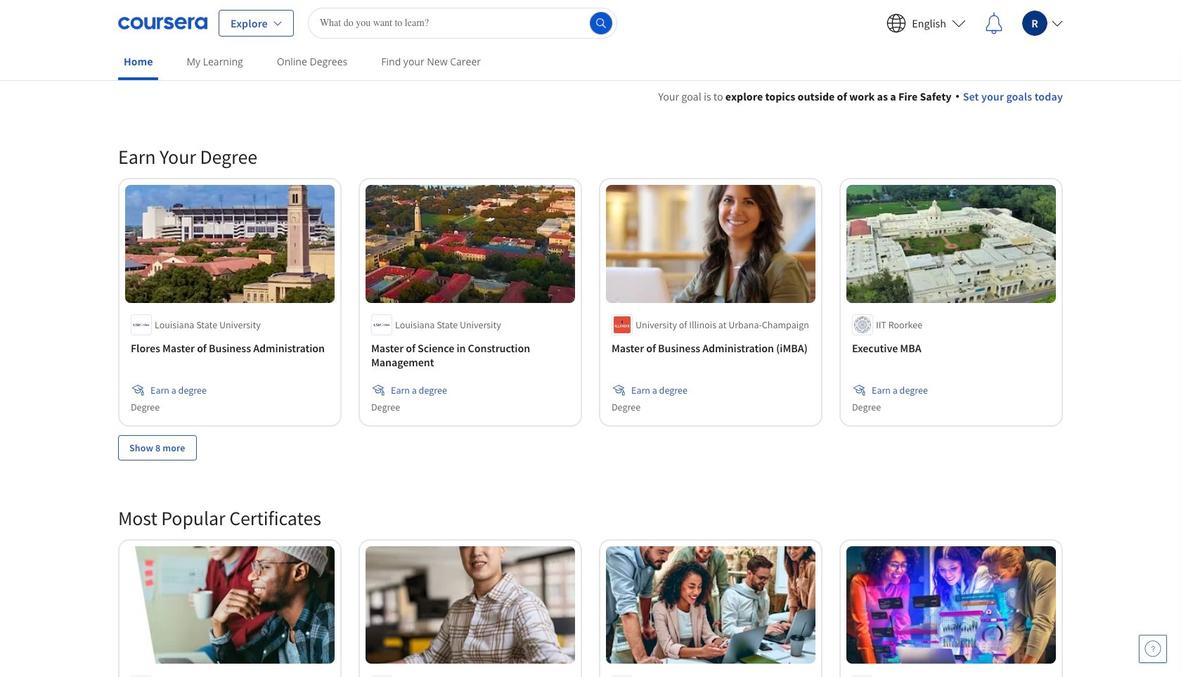 Task type: describe. For each thing, give the bounding box(es) containing it.
What do you want to learn? text field
[[308, 7, 617, 38]]

help center image
[[1145, 641, 1162, 658]]

earn your degree collection element
[[110, 122, 1072, 483]]

most popular certificates collection element
[[110, 483, 1072, 677]]



Task type: locate. For each thing, give the bounding box(es) containing it.
None search field
[[308, 7, 617, 38]]

coursera image
[[118, 12, 207, 34]]

main content
[[0, 71, 1181, 677]]



Task type: vqa. For each thing, say whether or not it's contained in the screenshot.
'CRM'
no



